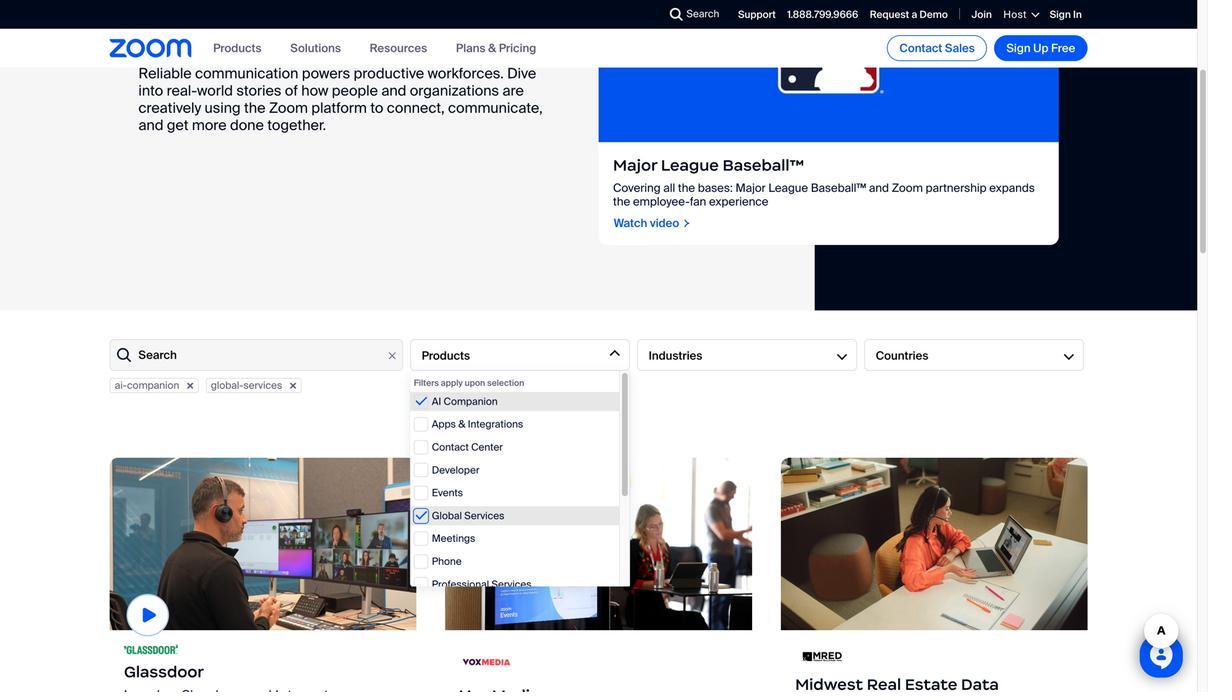 Task type: vqa. For each thing, say whether or not it's contained in the screenshot.
extra
no



Task type: describe. For each thing, give the bounding box(es) containing it.
host
[[1003, 8, 1027, 21]]

resources button
[[370, 41, 427, 56]]

solutions button
[[290, 41, 341, 56]]

contact center
[[432, 441, 503, 454]]

0 vertical spatial glassdoor image
[[110, 458, 416, 630]]

1 vertical spatial vox media image
[[460, 645, 514, 680]]

major league baseball™ covering all the bases: major league baseball™ and zoom partnership expands the employee-fan experience watch video
[[613, 156, 1035, 231]]

ai
[[432, 395, 441, 408]]

sign for sign up free
[[1006, 41, 1031, 56]]

companion
[[444, 395, 498, 408]]

reliable communication powers productive workforces. dive into real-world stories of how people and organizations are creatively using the zoom platform to connect, communicate, and get more done together.
[[138, 64, 543, 134]]

in
[[1073, 8, 1082, 21]]

host button
[[1003, 8, 1038, 21]]

resources
[[370, 41, 427, 56]]

ai-
[[115, 379, 127, 392]]

search image
[[670, 8, 683, 21]]

request a demo link
[[870, 8, 948, 21]]

filters apply upon selection ai companion
[[414, 378, 524, 408]]

solutions
[[290, 41, 341, 56]]

0 horizontal spatial and
[[138, 116, 163, 134]]

contact sales
[[899, 41, 975, 56]]

workforces.
[[428, 64, 504, 83]]

services for global services
[[464, 509, 504, 523]]

filters
[[414, 378, 439, 389]]

countries
[[876, 348, 928, 363]]

all
[[663, 180, 675, 196]]

dive
[[507, 64, 536, 83]]

get
[[167, 116, 188, 134]]

people
[[332, 82, 378, 100]]

0 horizontal spatial search
[[138, 348, 177, 363]]

plans & pricing link
[[456, 41, 536, 56]]

products button
[[213, 41, 262, 56]]

developer
[[432, 464, 479, 477]]

Search text field
[[110, 339, 403, 371]]

expands
[[989, 180, 1035, 196]]

bases:
[[698, 180, 733, 196]]

using
[[205, 99, 241, 117]]

request a demo
[[870, 8, 948, 21]]

of
[[285, 82, 298, 100]]

events
[[432, 487, 463, 500]]

join link
[[972, 8, 992, 21]]

contact for contact sales
[[899, 41, 942, 56]]

reliable
[[138, 64, 192, 83]]

global-
[[211, 379, 243, 392]]

the inside reliable communication powers productive workforces. dive into real-world stories of how people and organizations are creatively using the zoom platform to connect, communicate, and get more done together.
[[244, 99, 266, 117]]

sign up free
[[1006, 41, 1075, 56]]

experience
[[709, 194, 768, 209]]

fan
[[690, 194, 706, 209]]

0 vertical spatial midwest real estate data image
[[781, 458, 1088, 630]]

glassdoor image inside glassdoor link
[[124, 645, 178, 657]]

communication
[[195, 64, 298, 83]]

0 vertical spatial vox media image
[[445, 458, 752, 630]]

0 vertical spatial league
[[661, 156, 719, 175]]

organizations
[[410, 82, 499, 100]]

integrations
[[468, 418, 523, 431]]

global-services
[[211, 379, 282, 392]]

industries button
[[637, 339, 857, 371]]

global-services button
[[206, 378, 302, 393]]

meetings
[[432, 532, 475, 546]]

2 horizontal spatial the
[[678, 180, 695, 196]]

phone
[[432, 555, 462, 568]]

up
[[1033, 41, 1048, 56]]

global
[[432, 509, 462, 523]]

productive
[[354, 64, 424, 83]]

more
[[192, 116, 227, 134]]

to
[[370, 99, 383, 117]]

products for products popup button
[[213, 41, 262, 56]]

sign up free link
[[994, 35, 1088, 61]]

clear search image
[[384, 348, 400, 364]]

are
[[502, 82, 524, 100]]

watch video link
[[613, 216, 691, 231]]

upon
[[465, 378, 485, 389]]

1 horizontal spatial the
[[613, 194, 630, 209]]

plans
[[456, 41, 486, 56]]

industries
[[649, 348, 702, 363]]

communicate,
[[448, 99, 543, 117]]

done
[[230, 116, 264, 134]]

services for professional services
[[491, 578, 532, 591]]

center
[[471, 441, 503, 454]]

demo
[[920, 8, 948, 21]]

professional services
[[432, 578, 532, 591]]

a
[[911, 8, 917, 21]]

1 vertical spatial midwest real estate data image
[[795, 645, 849, 669]]

sales
[[945, 41, 975, 56]]

apps & integrations
[[432, 418, 523, 431]]

into
[[138, 82, 163, 100]]



Task type: locate. For each thing, give the bounding box(es) containing it.
0 horizontal spatial &
[[458, 418, 465, 431]]

companion
[[127, 379, 179, 392]]

contact for contact center
[[432, 441, 469, 454]]

1 horizontal spatial baseball™
[[811, 180, 866, 196]]

0 horizontal spatial zoom
[[269, 99, 308, 117]]

ai-companion
[[115, 379, 179, 392]]

1 vertical spatial glassdoor image
[[124, 645, 178, 657]]

products
[[213, 41, 262, 56], [422, 348, 470, 363]]

countries button
[[864, 339, 1084, 371]]

search
[[686, 7, 719, 20], [138, 348, 177, 363]]

0 horizontal spatial baseball™
[[723, 156, 804, 175]]

1 vertical spatial major
[[736, 180, 766, 196]]

the up watch
[[613, 194, 630, 209]]

request
[[870, 8, 909, 21]]

midwest real estate data image
[[781, 458, 1088, 630], [795, 645, 849, 669]]

contact up developer in the bottom left of the page
[[432, 441, 469, 454]]

0 vertical spatial zoom
[[269, 99, 308, 117]]

2 horizontal spatial and
[[869, 180, 889, 196]]

sign for sign in
[[1050, 8, 1071, 21]]

1 horizontal spatial league
[[768, 180, 808, 196]]

1 horizontal spatial &
[[488, 41, 496, 56]]

1 horizontal spatial major
[[736, 180, 766, 196]]

covering
[[613, 180, 661, 196]]

0 vertical spatial major
[[613, 156, 657, 175]]

zoom inside major league baseball™ covering all the bases: major league baseball™ and zoom partnership expands the employee-fan experience watch video
[[892, 180, 923, 196]]

support
[[738, 8, 776, 21]]

1 horizontal spatial and
[[381, 82, 406, 100]]

1 horizontal spatial zoom
[[892, 180, 923, 196]]

1 vertical spatial contact
[[432, 441, 469, 454]]

league
[[661, 156, 719, 175], [768, 180, 808, 196]]

partnership
[[926, 180, 987, 196]]

0 vertical spatial search
[[686, 7, 719, 20]]

0 vertical spatial baseball™
[[723, 156, 804, 175]]

apps
[[432, 418, 456, 431]]

services right professional
[[491, 578, 532, 591]]

stories
[[236, 82, 281, 100]]

0 vertical spatial &
[[488, 41, 496, 56]]

powers
[[302, 64, 350, 83]]

the
[[244, 99, 266, 117], [678, 180, 695, 196], [613, 194, 630, 209]]

services
[[243, 379, 282, 392]]

0 horizontal spatial sign
[[1006, 41, 1031, 56]]

join
[[972, 8, 992, 21]]

products up apply
[[422, 348, 470, 363]]

together.
[[267, 116, 326, 134]]

glassdoor link
[[110, 458, 416, 692]]

contact sales link
[[887, 35, 987, 61]]

sign left in
[[1050, 8, 1071, 21]]

zoom logo image
[[110, 39, 192, 57]]

products inside dropdown button
[[422, 348, 470, 363]]

1 vertical spatial baseball™
[[811, 180, 866, 196]]

the right using
[[244, 99, 266, 117]]

sign in
[[1050, 8, 1082, 21]]

vox media image
[[445, 458, 752, 630], [460, 645, 514, 680]]

1 horizontal spatial sign
[[1050, 8, 1071, 21]]

1 horizontal spatial contact
[[899, 41, 942, 56]]

services
[[464, 509, 504, 523], [491, 578, 532, 591]]

zoom left partnership
[[892, 180, 923, 196]]

platform
[[311, 99, 367, 117]]

zoom right done
[[269, 99, 308, 117]]

pricing
[[499, 41, 536, 56]]

1 vertical spatial and
[[138, 116, 163, 134]]

search image
[[670, 8, 683, 21]]

employee-
[[633, 194, 690, 209]]

watch
[[614, 216, 647, 231]]

support link
[[738, 8, 776, 21]]

1 vertical spatial search
[[138, 348, 177, 363]]

global services
[[432, 509, 504, 523]]

0 horizontal spatial league
[[661, 156, 719, 175]]

the right all
[[678, 180, 695, 196]]

glassdoor image
[[110, 458, 416, 630], [124, 645, 178, 657]]

& right apps on the left bottom of page
[[458, 418, 465, 431]]

1 vertical spatial zoom
[[892, 180, 923, 196]]

services right "global"
[[464, 509, 504, 523]]

free
[[1051, 41, 1075, 56]]

0 horizontal spatial the
[[244, 99, 266, 117]]

zoom inside reliable communication powers productive workforces. dive into real-world stories of how people and organizations are creatively using the zoom platform to connect, communicate, and get more done together.
[[269, 99, 308, 117]]

1.888.799.9666 link
[[787, 8, 858, 21]]

contact
[[899, 41, 942, 56], [432, 441, 469, 454]]

1 vertical spatial &
[[458, 418, 465, 431]]

0 vertical spatial products
[[213, 41, 262, 56]]

0 vertical spatial services
[[464, 509, 504, 523]]

0 horizontal spatial major
[[613, 156, 657, 175]]

products for products dropdown button
[[422, 348, 470, 363]]

1 vertical spatial league
[[768, 180, 808, 196]]

0 horizontal spatial products
[[213, 41, 262, 56]]

apply
[[441, 378, 463, 389]]

major right bases: in the right top of the page
[[736, 180, 766, 196]]

1 vertical spatial sign
[[1006, 41, 1031, 56]]

0 vertical spatial and
[[381, 82, 406, 100]]

world
[[197, 82, 233, 100]]

1 horizontal spatial search
[[686, 7, 719, 20]]

search up the ai-companion "button"
[[138, 348, 177, 363]]

contact down a
[[899, 41, 942, 56]]

major league baseball™ image
[[599, 0, 1059, 142]]

professional
[[432, 578, 489, 591]]

search right search image
[[686, 7, 719, 20]]

creatively
[[138, 99, 201, 117]]

2 vertical spatial and
[[869, 180, 889, 196]]

and inside major league baseball™ covering all the bases: major league baseball™ and zoom partnership expands the employee-fan experience watch video
[[869, 180, 889, 196]]

0 horizontal spatial contact
[[432, 441, 469, 454]]

sign in link
[[1050, 8, 1082, 21]]

products up communication
[[213, 41, 262, 56]]

1 vertical spatial products
[[422, 348, 470, 363]]

glassdoor
[[124, 663, 204, 682]]

major up covering
[[613, 156, 657, 175]]

1 horizontal spatial products
[[422, 348, 470, 363]]

how
[[301, 82, 328, 100]]

1.888.799.9666
[[787, 8, 858, 21]]

sign
[[1050, 8, 1071, 21], [1006, 41, 1031, 56]]

&
[[488, 41, 496, 56], [458, 418, 465, 431]]

video
[[650, 216, 679, 231]]

sign inside the sign up free 'link'
[[1006, 41, 1031, 56]]

connect,
[[387, 99, 445, 117]]

& for apps
[[458, 418, 465, 431]]

selection
[[487, 378, 524, 389]]

ai-companion button
[[110, 378, 199, 393]]

products button
[[410, 339, 630, 371]]

0 vertical spatial sign
[[1050, 8, 1071, 21]]

1 vertical spatial services
[[491, 578, 532, 591]]

plans & pricing
[[456, 41, 536, 56]]

& for plans
[[488, 41, 496, 56]]

sign left up on the top of page
[[1006, 41, 1031, 56]]

0 vertical spatial contact
[[899, 41, 942, 56]]

& right plans
[[488, 41, 496, 56]]



